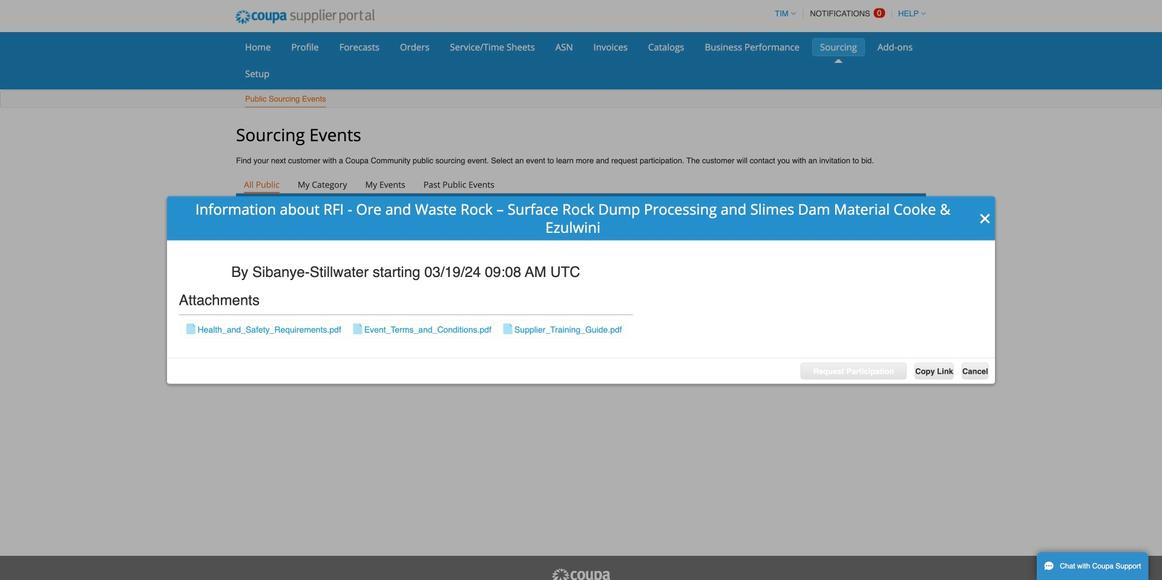 Task type: describe. For each thing, give the bounding box(es) containing it.
0 vertical spatial coupa supplier portal image
[[227, 2, 383, 32]]

Search text field
[[837, 197, 921, 214]]



Task type: vqa. For each thing, say whether or not it's contained in the screenshot.
the middle fw image
no



Task type: locate. For each thing, give the bounding box(es) containing it.
1 vertical spatial coupa supplier portal image
[[551, 568, 611, 580]]

clear filter image
[[368, 218, 379, 229]]

coupa supplier portal image
[[227, 2, 383, 32], [551, 568, 611, 580]]

tab list
[[236, 176, 926, 193]]

information about rfi - ore and waste rock – surface rock dump processing and slimes dam material cooke & ezulwini dialog
[[167, 196, 995, 384]]

0 horizontal spatial coupa supplier portal image
[[227, 2, 383, 32]]

search image
[[906, 200, 917, 211]]

close image
[[979, 213, 991, 225]]

1 horizontal spatial coupa supplier portal image
[[551, 568, 611, 580]]



